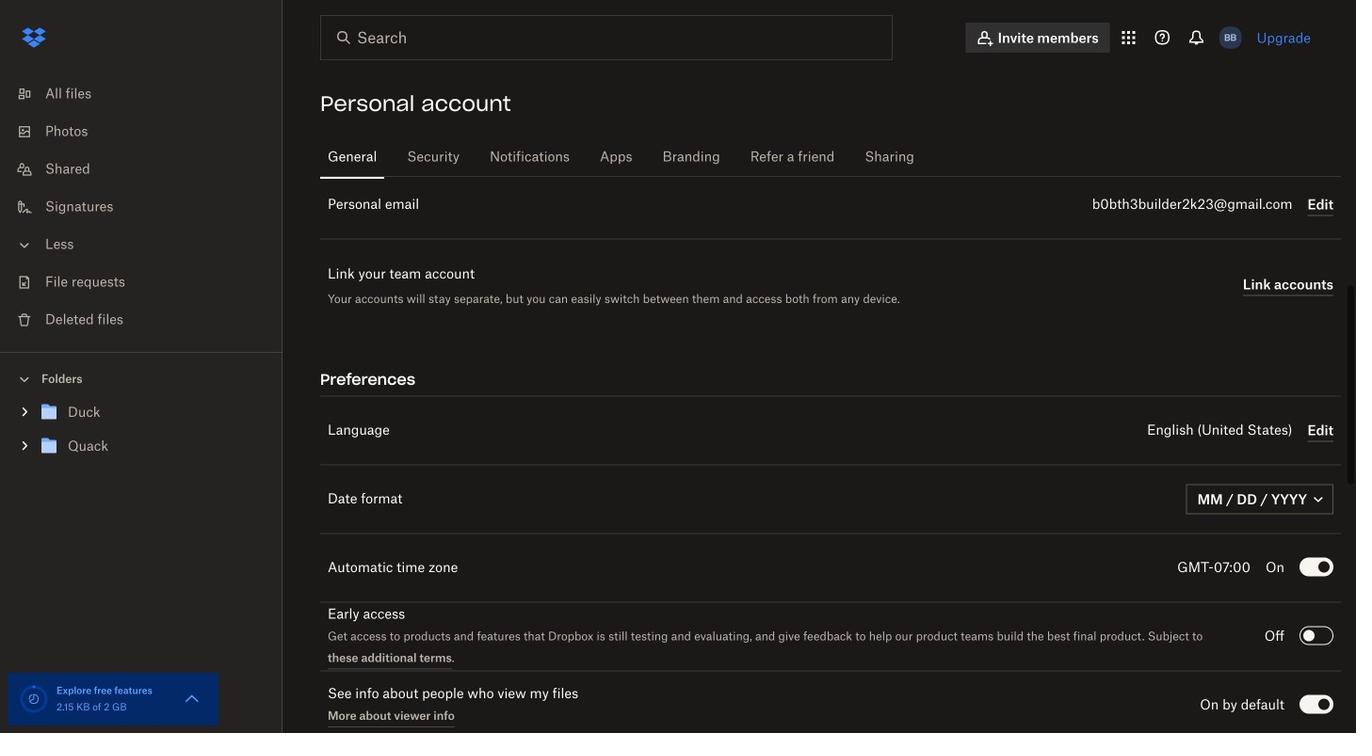 Task type: locate. For each thing, give the bounding box(es) containing it.
less image
[[15, 236, 34, 255]]

group
[[0, 392, 283, 478]]

list
[[0, 64, 283, 352]]

tab list
[[320, 132, 1342, 180]]

Search text field
[[357, 26, 854, 49]]



Task type: vqa. For each thing, say whether or not it's contained in the screenshot.
left files
no



Task type: describe. For each thing, give the bounding box(es) containing it.
quota usage image
[[19, 685, 49, 715]]

quota usage progress bar
[[19, 685, 49, 715]]

dropbox image
[[15, 19, 53, 57]]



